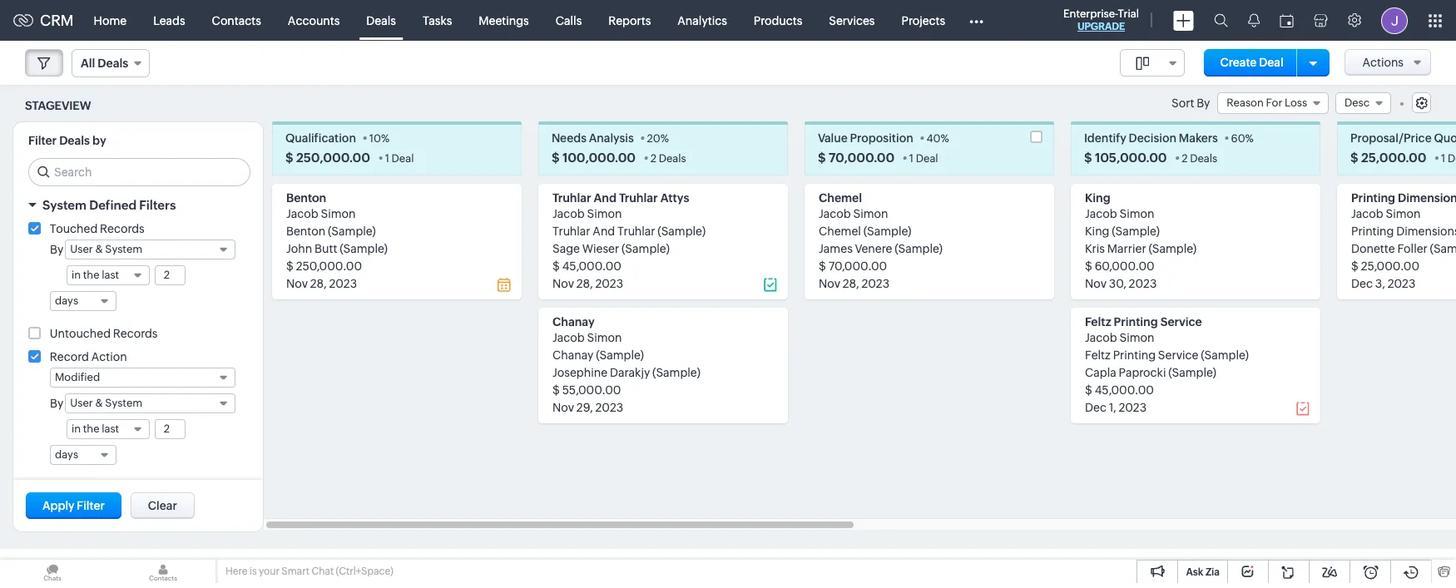 Task type: locate. For each thing, give the bounding box(es) containing it.
0 horizontal spatial 1
[[385, 153, 390, 165]]

deals down makers
[[1191, 153, 1218, 165]]

40
[[927, 133, 941, 145]]

$ down 'donette'
[[1352, 260, 1359, 273]]

deals left tasks
[[367, 14, 396, 27]]

smart
[[282, 566, 310, 578]]

1 horizontal spatial action
[[140, 481, 176, 495]]

days field up "untouched"
[[50, 292, 117, 312]]

1 28, from the left
[[310, 277, 327, 291]]

all
[[81, 57, 95, 70]]

1 vertical spatial service
[[1159, 349, 1199, 362]]

chanay link
[[553, 316, 595, 329]]

2 horizontal spatial deal
[[1260, 56, 1284, 69]]

the
[[83, 269, 99, 282], [83, 423, 99, 436]]

in for the in the last field for 1st days field from the bottom
[[72, 423, 81, 436]]

(sample) up john butt (sample) link
[[328, 225, 376, 238]]

days field up related
[[50, 446, 117, 466]]

1 vertical spatial last
[[102, 423, 119, 436]]

1 user & system from the top
[[70, 243, 142, 256]]

nov down john
[[286, 277, 308, 291]]

1 vertical spatial 25,000.00
[[1362, 260, 1420, 273]]

0 horizontal spatial 28,
[[310, 277, 327, 291]]

1 chemel from the top
[[819, 192, 862, 205]]

deal down 40
[[916, 153, 939, 165]]

250,000.00 down qualification
[[296, 151, 370, 165]]

products link
[[741, 0, 816, 40]]

2 1 from the left
[[910, 153, 914, 165]]

user down the touched at top left
[[70, 243, 93, 256]]

2023 right 3, at the right of the page
[[1388, 277, 1416, 291]]

70,000.00 inside the chemel jacob simon chemel (sample) james venere (sample) $ 70,000.00 nov 28, 2023
[[829, 260, 888, 273]]

28, for value
[[843, 277, 860, 291]]

nov inside benton jacob simon benton (sample) john butt (sample) $ 250,000.00 nov 28, 2023
[[286, 277, 308, 291]]

1
[[385, 153, 390, 165], [910, 153, 914, 165], [1442, 153, 1446, 165]]

jacob down king link
[[1086, 208, 1118, 221]]

1 vertical spatial user & system field
[[65, 394, 236, 414]]

User & System field
[[65, 240, 236, 260], [65, 394, 236, 414]]

nov inside the chemel jacob simon chemel (sample) james venere (sample) $ 70,000.00 nov 28, 2023
[[819, 277, 841, 291]]

user & system for 1st user & system field from the top
[[70, 243, 142, 256]]

$ inside printing dimension jacob simon printing dimensions donette foller (sam $ 25,000.00 dec 3, 2023
[[1352, 260, 1359, 273]]

0 vertical spatial records
[[100, 223, 145, 236]]

1 2 deals from the left
[[651, 153, 687, 165]]

45,000.00 down the wieser
[[562, 260, 622, 273]]

benton up benton (sample) link
[[286, 192, 326, 205]]

by down the touched at top left
[[50, 243, 63, 257]]

user & system down modified
[[70, 397, 142, 410]]

system inside dropdown button
[[42, 198, 87, 213]]

%
[[381, 133, 390, 145], [661, 133, 669, 145], [941, 133, 950, 145], [1246, 133, 1254, 145]]

2023 down sage wieser (sample) link
[[596, 277, 624, 291]]

1 in from the top
[[72, 269, 81, 282]]

& down touched records
[[95, 243, 103, 256]]

signals image
[[1249, 13, 1260, 27]]

28, inside the chemel jacob simon chemel (sample) james venere (sample) $ 70,000.00 nov 28, 2023
[[843, 277, 860, 291]]

2 deals
[[651, 153, 687, 165], [1182, 153, 1218, 165]]

jacob inside benton jacob simon benton (sample) john butt (sample) $ 250,000.00 nov 28, 2023
[[286, 208, 319, 221]]

in the last field
[[67, 266, 150, 286], [67, 420, 150, 440]]

jacob inside truhlar and truhlar attys jacob simon truhlar and truhlar (sample) sage wieser (sample) $ 45,000.00 nov 28, 2023
[[553, 208, 585, 221]]

0 horizontal spatial 1 deal
[[385, 153, 414, 165]]

0 vertical spatial the
[[83, 269, 99, 282]]

days field
[[50, 292, 117, 312], [50, 446, 117, 466]]

2023 down john butt (sample) link
[[329, 277, 357, 291]]

simon inside chanay jacob simon chanay (sample) josephine darakjy (sample) $ 55,000.00 nov 29, 2023
[[587, 332, 622, 345]]

Modified field
[[50, 368, 236, 388]]

$ 70,000.00
[[818, 151, 895, 165]]

jacob up sage
[[553, 208, 585, 221]]

by right sort
[[1197, 97, 1211, 110]]

0 horizontal spatial action
[[91, 351, 127, 364]]

action down untouched records
[[91, 351, 127, 364]]

$ down "kris"
[[1086, 260, 1093, 273]]

60,000.00
[[1095, 260, 1155, 273]]

2 vertical spatial records
[[93, 481, 138, 495]]

1 vertical spatial user
[[70, 397, 93, 410]]

nov down 'james'
[[819, 277, 841, 291]]

calls link
[[543, 0, 595, 40]]

deals right all
[[98, 57, 128, 70]]

1 vertical spatial feltz
[[1086, 349, 1111, 362]]

1 last from the top
[[102, 269, 119, 282]]

2 25,000.00 from the top
[[1362, 260, 1420, 273]]

1 deal down 10 %
[[385, 153, 414, 165]]

1 deal down 40
[[910, 153, 939, 165]]

deal
[[1260, 56, 1284, 69], [392, 153, 414, 165], [916, 153, 939, 165]]

simon down feltz printing service link in the right of the page
[[1120, 332, 1155, 345]]

truhlar and truhlar (sample) link
[[553, 225, 706, 238]]

(sam
[[1431, 243, 1457, 256]]

king jacob simon king (sample) kris marrier (sample) $ 60,000.00 nov 30, 2023
[[1086, 192, 1197, 291]]

deals inside field
[[98, 57, 128, 70]]

2 in from the top
[[72, 423, 81, 436]]

1 vertical spatial the
[[83, 423, 99, 436]]

dec inside the feltz printing service jacob simon feltz printing service (sample) capla paprocki (sample) $ 45,000.00 dec 1, 2023
[[1086, 402, 1107, 415]]

1 vertical spatial by
[[50, 243, 63, 257]]

jacob inside printing dimension jacob simon printing dimensions donette foller (sam $ 25,000.00 dec 3, 2023
[[1352, 208, 1384, 221]]

simon down printing dimension link
[[1387, 208, 1422, 221]]

0 horizontal spatial 45,000.00
[[562, 260, 622, 273]]

apply
[[42, 500, 75, 513]]

king up "kris"
[[1086, 225, 1110, 238]]

simon inside benton jacob simon benton (sample) john butt (sample) $ 250,000.00 nov 28, 2023
[[321, 208, 356, 221]]

0 vertical spatial feltz
[[1086, 316, 1112, 329]]

sage
[[553, 243, 580, 256]]

1 vertical spatial &
[[95, 397, 103, 410]]

tasks
[[423, 14, 452, 27]]

simon inside the feltz printing service jacob simon feltz printing service (sample) capla paprocki (sample) $ 45,000.00 dec 1, 2023
[[1120, 332, 1155, 345]]

chanay
[[553, 316, 595, 329], [553, 349, 594, 362]]

sage wieser (sample) link
[[553, 243, 670, 256]]

1 vertical spatial in
[[72, 423, 81, 436]]

chemel up the chemel (sample) link
[[819, 192, 862, 205]]

feltz printing service (sample) link
[[1086, 349, 1250, 362]]

in
[[72, 269, 81, 282], [72, 423, 81, 436]]

nov left '29,'
[[553, 402, 574, 415]]

1 vertical spatial 250,000.00
[[296, 260, 362, 273]]

and down 100,000.00
[[594, 192, 617, 205]]

$ inside benton jacob simon benton (sample) john butt (sample) $ 250,000.00 nov 28, 2023
[[286, 260, 294, 273]]

0 vertical spatial system
[[42, 198, 87, 213]]

is
[[250, 566, 257, 578]]

accounts
[[288, 14, 340, 27]]

jacob inside king jacob simon king (sample) kris marrier (sample) $ 60,000.00 nov 30, 2023
[[1086, 208, 1118, 221]]

2 user & system field from the top
[[65, 394, 236, 414]]

chat
[[312, 566, 334, 578]]

&
[[95, 243, 103, 256], [95, 397, 103, 410]]

1 vertical spatial days field
[[50, 446, 117, 466]]

foller
[[1398, 243, 1428, 256]]

jacob inside the chemel jacob simon chemel (sample) james venere (sample) $ 70,000.00 nov 28, 2023
[[819, 208, 851, 221]]

% for $ 105,000.00
[[1246, 133, 1254, 145]]

2 days from the top
[[55, 449, 78, 461]]

250,000.00 down butt
[[296, 260, 362, 273]]

feltz down 30,
[[1086, 316, 1112, 329]]

2023 right 30,
[[1129, 277, 1157, 291]]

Search text field
[[29, 159, 250, 186]]

1 1 deal from the left
[[385, 153, 414, 165]]

products
[[754, 14, 803, 27]]

3 % from the left
[[941, 133, 950, 145]]

(sample) up kris marrier (sample) link
[[1113, 225, 1161, 238]]

2 user from the top
[[70, 397, 93, 410]]

0 vertical spatial &
[[95, 243, 103, 256]]

here
[[226, 566, 248, 578]]

simon
[[321, 208, 356, 221], [587, 208, 622, 221], [854, 208, 889, 221], [1120, 208, 1155, 221], [1387, 208, 1422, 221], [587, 332, 622, 345], [1120, 332, 1155, 345]]

1 days from the top
[[55, 295, 78, 307]]

1 for 70,000.00
[[910, 153, 914, 165]]

1 2 from the left
[[651, 153, 657, 165]]

jacob up 'donette'
[[1352, 208, 1384, 221]]

contacts link
[[199, 0, 275, 40]]

user down modified
[[70, 397, 93, 410]]

home
[[94, 14, 127, 27]]

records for touched
[[100, 223, 145, 236]]

(sample) down benton (sample) link
[[340, 243, 388, 256]]

1 in the last field from the top
[[67, 266, 150, 286]]

1 horizontal spatial deal
[[916, 153, 939, 165]]

1 for 25,000.00
[[1442, 153, 1446, 165]]

1 days field from the top
[[50, 292, 117, 312]]

feltz up capla
[[1086, 349, 1111, 362]]

king up "king (sample)" "link"
[[1086, 192, 1111, 205]]

dec
[[1352, 277, 1374, 291], [1086, 402, 1107, 415]]

1 vertical spatial action
[[140, 481, 176, 495]]

1 vertical spatial king
[[1086, 225, 1110, 238]]

1 vertical spatial days
[[55, 449, 78, 461]]

0 vertical spatial benton
[[286, 192, 326, 205]]

2 king from the top
[[1086, 225, 1110, 238]]

$ down needs
[[552, 151, 560, 165]]

2 2 from the left
[[1182, 153, 1188, 165]]

last down touched records
[[102, 269, 119, 282]]

$ 25,000.00
[[1351, 151, 1427, 165]]

1 vertical spatial system
[[105, 243, 142, 256]]

0 vertical spatial user & system field
[[65, 240, 236, 260]]

1 left the "de"
[[1442, 153, 1446, 165]]

0 vertical spatial days
[[55, 295, 78, 307]]

0 vertical spatial user & system
[[70, 243, 142, 256]]

& down modified
[[95, 397, 103, 410]]

the down modified
[[83, 423, 99, 436]]

2 in the last field from the top
[[67, 420, 150, 440]]

1 horizontal spatial 2
[[1182, 153, 1188, 165]]

25,000.00 inside printing dimension jacob simon printing dimensions donette foller (sam $ 25,000.00 dec 3, 2023
[[1362, 260, 1420, 273]]

search image
[[1215, 13, 1229, 27]]

user & system for second user & system field
[[70, 397, 142, 410]]

defined
[[89, 198, 137, 213]]

1 vertical spatial chanay
[[553, 349, 594, 362]]

benton link
[[286, 192, 326, 205]]

chemel up 'james'
[[819, 225, 862, 238]]

0 vertical spatial 250,000.00
[[296, 151, 370, 165]]

in the last down touched records
[[72, 269, 119, 282]]

(sample) right darakjy on the left of page
[[653, 367, 701, 380]]

deals down the 20 %
[[659, 153, 687, 165]]

benton
[[286, 192, 326, 205], [286, 225, 326, 238]]

leads link
[[140, 0, 199, 40]]

28, down 'james'
[[843, 277, 860, 291]]

and up the wieser
[[593, 225, 615, 238]]

1 vertical spatial chemel
[[819, 225, 862, 238]]

$ inside king jacob simon king (sample) kris marrier (sample) $ 60,000.00 nov 30, 2023
[[1086, 260, 1093, 273]]

1 vertical spatial 45,000.00
[[1095, 384, 1155, 397]]

records up modified field at the left bottom
[[113, 327, 158, 341]]

filter down related
[[77, 500, 105, 513]]

1 vertical spatial benton
[[286, 225, 326, 238]]

1 vertical spatial dec
[[1086, 402, 1107, 415]]

1 horizontal spatial filter
[[77, 500, 105, 513]]

in the last field up related records action
[[67, 420, 150, 440]]

0 vertical spatial days field
[[50, 292, 117, 312]]

benton jacob simon benton (sample) john butt (sample) $ 250,000.00 nov 28, 2023
[[286, 192, 388, 291]]

2 28, from the left
[[577, 277, 593, 291]]

days up "untouched"
[[55, 295, 78, 307]]

1 horizontal spatial dec
[[1352, 277, 1374, 291]]

2 last from the top
[[102, 423, 119, 436]]

None text field
[[156, 267, 185, 285]]

1 vertical spatial and
[[593, 225, 615, 238]]

2 horizontal spatial 28,
[[843, 277, 860, 291]]

1 horizontal spatial 1 deal
[[910, 153, 939, 165]]

benton up john
[[286, 225, 326, 238]]

simon inside truhlar and truhlar attys jacob simon truhlar and truhlar (sample) sage wieser (sample) $ 45,000.00 nov 28, 2023
[[587, 208, 622, 221]]

by
[[92, 134, 106, 148]]

2023 inside chanay jacob simon chanay (sample) josephine darakjy (sample) $ 55,000.00 nov 29, 2023
[[596, 402, 624, 415]]

0 vertical spatial chanay
[[553, 316, 595, 329]]

projects
[[902, 14, 946, 27]]

2 250,000.00 from the top
[[296, 260, 362, 273]]

10
[[369, 133, 381, 145]]

1 horizontal spatial 1
[[910, 153, 914, 165]]

1 vertical spatial filter
[[77, 500, 105, 513]]

jacob down chanay link
[[553, 332, 585, 345]]

0 vertical spatial in the last field
[[67, 266, 150, 286]]

identify decision makers
[[1085, 132, 1219, 145]]

% for $ 250,000.00
[[381, 133, 390, 145]]

0 horizontal spatial 2
[[651, 153, 657, 165]]

filter
[[28, 134, 57, 148], [77, 500, 105, 513]]

1 horizontal spatial 45,000.00
[[1095, 384, 1155, 397]]

55,000.00
[[562, 384, 621, 397]]

2023 right 1,
[[1119, 402, 1147, 415]]

user
[[70, 243, 93, 256], [70, 397, 93, 410]]

None text field
[[156, 421, 185, 439]]

truhlar up sage
[[553, 225, 591, 238]]

250,000.00
[[296, 151, 370, 165], [296, 260, 362, 273]]

28, down butt
[[310, 277, 327, 291]]

0 vertical spatial user
[[70, 243, 93, 256]]

All Deals field
[[72, 49, 150, 77]]

1 vertical spatial user & system
[[70, 397, 142, 410]]

de
[[1449, 153, 1457, 165]]

untouched records
[[50, 327, 158, 341]]

nov
[[286, 277, 308, 291], [553, 277, 574, 291], [819, 277, 841, 291], [1086, 277, 1107, 291], [553, 402, 574, 415]]

0 vertical spatial in
[[72, 269, 81, 282]]

calls
[[556, 14, 582, 27]]

1 vertical spatial 70,000.00
[[829, 260, 888, 273]]

1 vertical spatial in the last
[[72, 423, 119, 436]]

1 horizontal spatial 28,
[[577, 277, 593, 291]]

$ down josephine
[[553, 384, 560, 397]]

2 70,000.00 from the top
[[829, 260, 888, 273]]

2 for $ 105,000.00
[[1182, 153, 1188, 165]]

stageview
[[25, 99, 91, 112]]

2 % from the left
[[661, 133, 669, 145]]

4 % from the left
[[1246, 133, 1254, 145]]

modified
[[55, 372, 100, 384]]

0 vertical spatial last
[[102, 269, 119, 282]]

0 vertical spatial in the last
[[72, 269, 119, 282]]

printing dimension jacob simon printing dimensions donette foller (sam $ 25,000.00 dec 3, 2023
[[1352, 192, 1457, 291]]

3 28, from the left
[[843, 277, 860, 291]]

records for related
[[93, 481, 138, 495]]

$ down capla
[[1086, 384, 1093, 397]]

nov down sage
[[553, 277, 574, 291]]

0 horizontal spatial deal
[[392, 153, 414, 165]]

0 vertical spatial king
[[1086, 192, 1111, 205]]

chemel jacob simon chemel (sample) james venere (sample) $ 70,000.00 nov 28, 2023
[[819, 192, 943, 291]]

service up feltz printing service (sample) link at right bottom
[[1161, 316, 1203, 329]]

records down defined
[[100, 223, 145, 236]]

1 vertical spatial in the last field
[[67, 420, 150, 440]]

1 vertical spatial records
[[113, 327, 158, 341]]

None field
[[1120, 49, 1185, 77]]

needs analysis
[[552, 132, 634, 145]]

system down touched records
[[105, 243, 142, 256]]

jacob down benton link
[[286, 208, 319, 221]]

tasks link
[[410, 0, 466, 40]]

2023 inside the feltz printing service jacob simon feltz printing service (sample) capla paprocki (sample) $ 45,000.00 dec 1, 2023
[[1119, 402, 1147, 415]]

loss
[[1285, 97, 1308, 109]]

days
[[55, 295, 78, 307], [55, 449, 78, 461]]

28, down the wieser
[[577, 277, 593, 291]]

printing
[[1352, 192, 1396, 205], [1352, 225, 1395, 238], [1114, 316, 1159, 329], [1114, 349, 1156, 362]]

0 vertical spatial dec
[[1352, 277, 1374, 291]]

0 vertical spatial filter
[[28, 134, 57, 148]]

action up clear
[[140, 481, 176, 495]]

45,000.00
[[562, 260, 622, 273], [1095, 384, 1155, 397]]

0 horizontal spatial 2 deals
[[651, 153, 687, 165]]

$ down 'james'
[[819, 260, 827, 273]]

2 benton from the top
[[286, 225, 326, 238]]

0 vertical spatial chemel
[[819, 192, 862, 205]]

nov inside chanay jacob simon chanay (sample) josephine darakjy (sample) $ 55,000.00 nov 29, 2023
[[553, 402, 574, 415]]

dec left 1,
[[1086, 402, 1107, 415]]

$ down sage
[[553, 260, 560, 273]]

deal right the create
[[1260, 56, 1284, 69]]

chemel
[[819, 192, 862, 205], [819, 225, 862, 238]]

% down reason
[[1246, 133, 1254, 145]]

nov for john butt (sample)
[[286, 277, 308, 291]]

2 deals for 100,000.00
[[651, 153, 687, 165]]

% right proposition
[[941, 133, 950, 145]]

2 1 deal from the left
[[910, 153, 939, 165]]

filters
[[139, 198, 176, 213]]

Other Modules field
[[959, 7, 995, 34]]

search element
[[1205, 0, 1239, 41]]

45,000.00 up 1,
[[1095, 384, 1155, 397]]

0 horizontal spatial dec
[[1086, 402, 1107, 415]]

0 vertical spatial 70,000.00
[[829, 151, 895, 165]]

1 % from the left
[[381, 133, 390, 145]]

sort by
[[1172, 97, 1211, 110]]

60 %
[[1232, 133, 1254, 145]]

25,000.00
[[1362, 151, 1427, 165], [1362, 260, 1420, 273]]

2023 down venere
[[862, 277, 890, 291]]

nov inside truhlar and truhlar attys jacob simon truhlar and truhlar (sample) sage wieser (sample) $ 45,000.00 nov 28, 2023
[[553, 277, 574, 291]]

2 vertical spatial system
[[105, 397, 142, 410]]

28,
[[310, 277, 327, 291], [577, 277, 593, 291], [843, 277, 860, 291]]

2 down 20
[[651, 153, 657, 165]]

105,000.00
[[1095, 151, 1168, 165]]

the down touched records
[[83, 269, 99, 282]]

user & system down touched records
[[70, 243, 142, 256]]

projects link
[[889, 0, 959, 40]]

apply filter button
[[26, 493, 121, 520]]

simon inside printing dimension jacob simon printing dimensions donette foller (sam $ 25,000.00 dec 3, 2023
[[1387, 208, 1422, 221]]

% for $ 100,000.00
[[661, 133, 669, 145]]

proposal/price quo
[[1351, 132, 1457, 145]]

2 deals down makers
[[1182, 153, 1218, 165]]

1 feltz from the top
[[1086, 316, 1112, 329]]

25,000.00 down proposal/price
[[1362, 151, 1427, 165]]

last up related records action
[[102, 423, 119, 436]]

2023 inside king jacob simon king (sample) kris marrier (sample) $ 60,000.00 nov 30, 2023
[[1129, 277, 1157, 291]]

0 vertical spatial service
[[1161, 316, 1203, 329]]

capla
[[1086, 367, 1117, 380]]

2 user & system from the top
[[70, 397, 142, 410]]

28, inside benton jacob simon benton (sample) john butt (sample) $ 250,000.00 nov 28, 2023
[[310, 277, 327, 291]]

value
[[818, 132, 848, 145]]

days up related
[[55, 449, 78, 461]]

0 vertical spatial 25,000.00
[[1362, 151, 1427, 165]]

1 1 from the left
[[385, 153, 390, 165]]

create menu element
[[1164, 0, 1205, 40]]

touched records
[[50, 223, 145, 236]]

0 vertical spatial 45,000.00
[[562, 260, 622, 273]]

reports
[[609, 14, 651, 27]]

kris marrier (sample) link
[[1086, 243, 1197, 256]]

2 deals down the 20 %
[[651, 153, 687, 165]]

by down modified
[[50, 397, 63, 411]]

2 horizontal spatial 1
[[1442, 153, 1446, 165]]

28, for $
[[310, 277, 327, 291]]

2 2 deals from the left
[[1182, 153, 1218, 165]]

2 in the last from the top
[[72, 423, 119, 436]]

in for the in the last field related to 1st days field from the top of the page
[[72, 269, 81, 282]]

$ down john
[[286, 260, 294, 273]]

system
[[42, 198, 87, 213], [105, 243, 142, 256], [105, 397, 142, 410]]

1 horizontal spatial 2 deals
[[1182, 153, 1218, 165]]

reason for loss
[[1227, 97, 1308, 109]]

records right related
[[93, 481, 138, 495]]

3 1 from the left
[[1442, 153, 1446, 165]]



Task type: describe. For each thing, give the bounding box(es) containing it.
1 the from the top
[[83, 269, 99, 282]]

0 vertical spatial action
[[91, 351, 127, 364]]

proposal/price
[[1351, 132, 1433, 145]]

venere
[[855, 243, 893, 256]]

1 deal for $ 70,000.00
[[910, 153, 939, 165]]

printing dimensions link
[[1352, 225, 1457, 238]]

paprocki
[[1119, 367, 1167, 380]]

truhlar up truhlar and truhlar (sample) link
[[619, 192, 658, 205]]

trial
[[1119, 7, 1140, 20]]

ask zia
[[1187, 567, 1220, 579]]

2 vertical spatial by
[[50, 397, 63, 411]]

meetings link
[[466, 0, 543, 40]]

$ down identify
[[1085, 151, 1093, 165]]

10 %
[[369, 133, 390, 145]]

250,000.00 inside benton jacob simon benton (sample) john butt (sample) $ 250,000.00 nov 28, 2023
[[296, 260, 362, 273]]

filter deals by
[[28, 134, 106, 148]]

related
[[50, 481, 91, 495]]

apply filter
[[42, 500, 105, 513]]

2023 inside benton jacob simon benton (sample) john butt (sample) $ 250,000.00 nov 28, 2023
[[329, 277, 357, 291]]

$ 105,000.00
[[1085, 151, 1168, 165]]

untouched
[[50, 327, 111, 341]]

printing down 30,
[[1114, 316, 1159, 329]]

2 chemel from the top
[[819, 225, 862, 238]]

truhlar and truhlar attys jacob simon truhlar and truhlar (sample) sage wieser (sample) $ 45,000.00 nov 28, 2023
[[553, 192, 706, 291]]

contacts image
[[111, 560, 216, 584]]

chanay (sample) link
[[553, 349, 644, 362]]

simon inside the chemel jacob simon chemel (sample) james venere (sample) $ 70,000.00 nov 28, 2023
[[854, 208, 889, 221]]

truhlar and truhlar attys link
[[553, 192, 690, 205]]

truhlar down $ 100,000.00
[[553, 192, 592, 205]]

100,000.00
[[563, 151, 636, 165]]

printing up 'donette'
[[1352, 225, 1395, 238]]

deal for $ 250,000.00
[[392, 153, 414, 165]]

jacob inside chanay jacob simon chanay (sample) josephine darakjy (sample) $ 55,000.00 nov 29, 2023
[[553, 332, 585, 345]]

records for untouched
[[113, 327, 158, 341]]

filter inside button
[[77, 500, 105, 513]]

deal inside button
[[1260, 56, 1284, 69]]

1 chanay from the top
[[553, 316, 595, 329]]

simon inside king jacob simon king (sample) kris marrier (sample) $ 60,000.00 nov 30, 2023
[[1120, 208, 1155, 221]]

printing dimension link
[[1352, 192, 1457, 205]]

30,
[[1110, 277, 1127, 291]]

deals link
[[353, 0, 410, 40]]

printing up paprocki
[[1114, 349, 1156, 362]]

1 user & system field from the top
[[65, 240, 236, 260]]

kris
[[1086, 243, 1106, 256]]

home link
[[80, 0, 140, 40]]

$ down proposal/price
[[1351, 151, 1359, 165]]

deal for $ 70,000.00
[[916, 153, 939, 165]]

$ 250,000.00
[[286, 151, 370, 165]]

1 user from the top
[[70, 243, 93, 256]]

system defined filters button
[[13, 191, 263, 220]]

calendar image
[[1280, 14, 1295, 27]]

josephine darakjy (sample) link
[[553, 367, 701, 380]]

sort
[[1172, 97, 1195, 110]]

zia
[[1206, 567, 1220, 579]]

2023 inside truhlar and truhlar attys jacob simon truhlar and truhlar (sample) sage wieser (sample) $ 45,000.00 nov 28, 2023
[[596, 277, 624, 291]]

Desc field
[[1336, 92, 1392, 114]]

profile element
[[1372, 0, 1419, 40]]

nov inside king jacob simon king (sample) kris marrier (sample) $ 60,000.00 nov 30, 2023
[[1086, 277, 1107, 291]]

james venere (sample) link
[[819, 243, 943, 256]]

john butt (sample) link
[[286, 243, 388, 256]]

28, inside truhlar and truhlar attys jacob simon truhlar and truhlar (sample) sage wieser (sample) $ 45,000.00 nov 28, 2023
[[577, 277, 593, 291]]

(sample) up james venere (sample) link
[[864, 225, 912, 238]]

proposition
[[851, 132, 914, 145]]

accounts link
[[275, 0, 353, 40]]

jacob inside the feltz printing service jacob simon feltz printing service (sample) capla paprocki (sample) $ 45,000.00 dec 1, 2023
[[1086, 332, 1118, 345]]

2 & from the top
[[95, 397, 103, 410]]

create deal
[[1221, 56, 1284, 69]]

(sample) right venere
[[895, 243, 943, 256]]

2023 inside printing dimension jacob simon printing dimensions donette foller (sam $ 25,000.00 dec 3, 2023
[[1388, 277, 1416, 291]]

donette
[[1352, 243, 1396, 256]]

desc
[[1345, 97, 1370, 109]]

enterprise-
[[1064, 7, 1119, 20]]

king (sample) link
[[1086, 225, 1161, 238]]

1 for 250,000.00
[[385, 153, 390, 165]]

dec inside printing dimension jacob simon printing dimensions donette foller (sam $ 25,000.00 dec 3, 2023
[[1352, 277, 1374, 291]]

(sample) right "marrier"
[[1149, 243, 1197, 256]]

identify
[[1085, 132, 1127, 145]]

45,000.00 inside the feltz printing service jacob simon feltz printing service (sample) capla paprocki (sample) $ 45,000.00 dec 1, 2023
[[1095, 384, 1155, 397]]

in the last field for 1st days field from the top of the page
[[67, 266, 150, 286]]

decision
[[1129, 132, 1177, 145]]

$ 100,000.00
[[552, 151, 636, 165]]

chemel (sample) link
[[819, 225, 912, 238]]

chanay jacob simon chanay (sample) josephine darakjy (sample) $ 55,000.00 nov 29, 2023
[[553, 316, 701, 415]]

record action
[[50, 351, 127, 364]]

your
[[259, 566, 280, 578]]

(sample) down feltz printing service (sample) link at right bottom
[[1169, 367, 1217, 380]]

deals left by
[[59, 134, 90, 148]]

(sample) down attys
[[658, 225, 706, 238]]

quo
[[1435, 132, 1457, 145]]

45,000.00 inside truhlar and truhlar attys jacob simon truhlar and truhlar (sample) sage wieser (sample) $ 45,000.00 nov 28, 2023
[[562, 260, 622, 273]]

attys
[[661, 192, 690, 205]]

Reason For Loss field
[[1218, 92, 1330, 114]]

2 chanay from the top
[[553, 349, 594, 362]]

0 horizontal spatial filter
[[28, 134, 57, 148]]

nov for chemel (sample)
[[819, 277, 841, 291]]

60
[[1232, 133, 1246, 145]]

3,
[[1376, 277, 1386, 291]]

(ctrl+space)
[[336, 566, 394, 578]]

qualification
[[286, 132, 356, 145]]

darakjy
[[610, 367, 650, 380]]

actions
[[1363, 56, 1404, 69]]

reports link
[[595, 0, 665, 40]]

john
[[286, 243, 312, 256]]

touched
[[50, 223, 98, 236]]

(sample) up 'josephine darakjy (sample)' link
[[596, 349, 644, 362]]

services
[[829, 14, 875, 27]]

$ down value
[[818, 151, 826, 165]]

nov for chanay (sample)
[[553, 402, 574, 415]]

2 the from the top
[[83, 423, 99, 436]]

1 70,000.00 from the top
[[829, 151, 895, 165]]

2 feltz from the top
[[1086, 349, 1111, 362]]

for
[[1267, 97, 1283, 109]]

system defined filters
[[42, 198, 176, 213]]

1 25,000.00 from the top
[[1362, 151, 1427, 165]]

enterprise-trial upgrade
[[1064, 7, 1140, 32]]

chats image
[[0, 560, 105, 584]]

1 & from the top
[[95, 243, 103, 256]]

$ inside truhlar and truhlar attys jacob simon truhlar and truhlar (sample) sage wieser (sample) $ 45,000.00 nov 28, 2023
[[553, 260, 560, 273]]

here is your smart chat (ctrl+space)
[[226, 566, 394, 578]]

2 days field from the top
[[50, 446, 117, 466]]

create menu image
[[1174, 10, 1195, 30]]

profile image
[[1382, 7, 1409, 34]]

contacts
[[212, 14, 261, 27]]

$ inside chanay jacob simon chanay (sample) josephine darakjy (sample) $ 55,000.00 nov 29, 2023
[[553, 384, 560, 397]]

0 vertical spatial by
[[1197, 97, 1211, 110]]

record
[[50, 351, 89, 364]]

1 in the last from the top
[[72, 269, 119, 282]]

1 king from the top
[[1086, 192, 1111, 205]]

feltz printing service jacob simon feltz printing service (sample) capla paprocki (sample) $ 45,000.00 dec 1, 2023
[[1086, 316, 1250, 415]]

2 deals for 105,000.00
[[1182, 153, 1218, 165]]

dimensions
[[1397, 225, 1457, 238]]

$ inside the chemel jacob simon chemel (sample) james venere (sample) $ 70,000.00 nov 28, 2023
[[819, 260, 827, 273]]

1 250,000.00 from the top
[[296, 151, 370, 165]]

size image
[[1136, 56, 1149, 71]]

related records action
[[50, 481, 176, 495]]

1 deal for $ 250,000.00
[[385, 153, 414, 165]]

reason
[[1227, 97, 1264, 109]]

2023 inside the chemel jacob simon chemel (sample) james venere (sample) $ 70,000.00 nov 28, 2023
[[862, 277, 890, 291]]

services link
[[816, 0, 889, 40]]

1 benton from the top
[[286, 192, 326, 205]]

leads
[[153, 14, 185, 27]]

$ inside the feltz printing service jacob simon feltz printing service (sample) capla paprocki (sample) $ 45,000.00 dec 1, 2023
[[1086, 384, 1093, 397]]

(sample) down truhlar and truhlar (sample) link
[[622, 243, 670, 256]]

chemel link
[[819, 192, 862, 205]]

wieser
[[583, 243, 620, 256]]

(sample) up capla paprocki (sample) link
[[1202, 349, 1250, 362]]

all deals
[[81, 57, 128, 70]]

dimension
[[1399, 192, 1457, 205]]

ask
[[1187, 567, 1204, 579]]

0 vertical spatial and
[[594, 192, 617, 205]]

crm link
[[13, 12, 74, 29]]

printing down $ 25,000.00
[[1352, 192, 1396, 205]]

$ down qualification
[[286, 151, 294, 165]]

in the last field for 1st days field from the bottom
[[67, 420, 150, 440]]

signals element
[[1239, 0, 1270, 41]]

2 for $ 100,000.00
[[651, 153, 657, 165]]

29,
[[577, 402, 593, 415]]

donette foller (sam link
[[1352, 243, 1457, 256]]

truhlar up sage wieser (sample) link
[[618, 225, 656, 238]]



Task type: vqa. For each thing, say whether or not it's contained in the screenshot.
"2023" in Feltz Printing Service Jacob Simon Feltz Printing Service (Sample) Capla Paprocki (Sample) $ 45,000.00 Dec 1, 2023
yes



